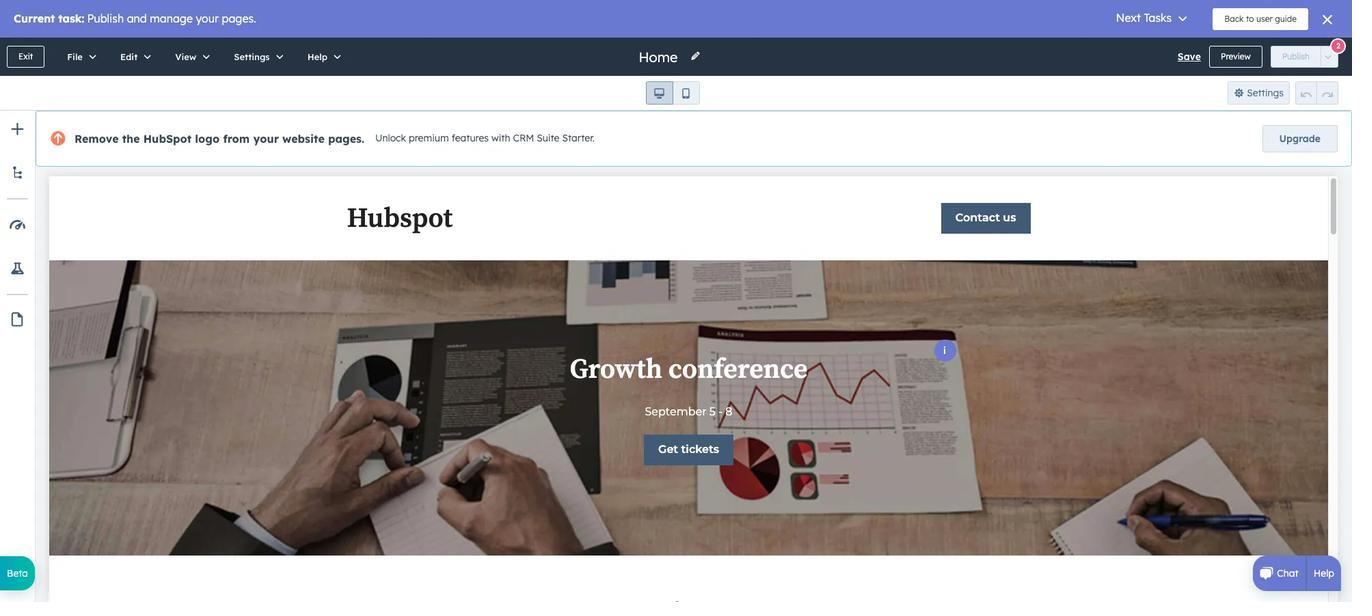 Task type: describe. For each thing, give the bounding box(es) containing it.
questions?
[[1242, 493, 1290, 505]]

here
[[1155, 510, 1174, 522]]

logo
[[195, 132, 220, 146]]

1 horizontal spatial settings
[[1248, 87, 1284, 99]]

beta button
[[0, 557, 35, 591]]

file button
[[53, 38, 106, 76]]

exit link
[[7, 46, 45, 68]]

preview button
[[1210, 46, 1263, 68]]

help inside button
[[308, 51, 328, 62]]

hi there, have any set up questions? we're here to help.
[[1127, 493, 1290, 522]]

upgrade
[[1280, 133, 1321, 145]]

beta
[[7, 568, 28, 580]]

hi
[[1127, 493, 1137, 505]]

2 group from the left
[[1296, 81, 1339, 105]]

up
[[1228, 493, 1239, 505]]

pages.
[[328, 132, 365, 146]]

preview
[[1222, 51, 1251, 62]]

publish
[[1283, 51, 1310, 62]]

0 vertical spatial settings button
[[220, 38, 293, 76]]

edit button
[[106, 38, 161, 76]]

website
[[283, 132, 325, 146]]

any
[[1192, 493, 1209, 505]]

we're
[[1127, 510, 1152, 522]]

2
[[1337, 41, 1341, 50]]

hubspot
[[143, 132, 192, 146]]

chat
[[1278, 568, 1299, 580]]

exit
[[18, 51, 33, 62]]

from
[[223, 132, 250, 146]]

starter.
[[562, 132, 595, 144]]

help.
[[1189, 510, 1210, 522]]

premium
[[409, 132, 449, 144]]

with
[[492, 132, 511, 144]]

save button
[[1178, 49, 1202, 65]]

edit
[[120, 51, 138, 62]]



Task type: vqa. For each thing, say whether or not it's contained in the screenshot.
the top Settings
yes



Task type: locate. For each thing, give the bounding box(es) containing it.
to
[[1177, 510, 1186, 522]]

set
[[1212, 493, 1225, 505]]

help
[[308, 51, 328, 62], [1314, 568, 1335, 580]]

0 horizontal spatial group
[[646, 81, 700, 105]]

remove the hubspot logo from your website pages.
[[75, 132, 365, 146]]

0 vertical spatial settings
[[234, 51, 270, 62]]

0 horizontal spatial settings
[[234, 51, 270, 62]]

1 vertical spatial help
[[1314, 568, 1335, 580]]

1 horizontal spatial settings button
[[1228, 81, 1291, 105]]

have
[[1168, 493, 1190, 505]]

crm
[[513, 132, 534, 144]]

1 vertical spatial settings button
[[1228, 81, 1291, 105]]

upgrade link
[[1263, 125, 1339, 153]]

view button
[[161, 38, 220, 76]]

view
[[175, 51, 197, 62]]

unlock premium features with crm suite starter.
[[376, 132, 595, 144]]

settings down preview button
[[1248, 87, 1284, 99]]

0 horizontal spatial settings button
[[220, 38, 293, 76]]

publish group
[[1271, 46, 1339, 68]]

publish button
[[1271, 46, 1322, 68]]

the
[[122, 132, 140, 146]]

1 group from the left
[[646, 81, 700, 105]]

help button
[[293, 38, 351, 76]]

settings right view button
[[234, 51, 270, 62]]

0 vertical spatial help
[[308, 51, 328, 62]]

1 horizontal spatial help
[[1314, 568, 1335, 580]]

unlock
[[376, 132, 406, 144]]

1 horizontal spatial group
[[1296, 81, 1339, 105]]

1 vertical spatial settings
[[1248, 87, 1284, 99]]

group
[[646, 81, 700, 105], [1296, 81, 1339, 105]]

your
[[253, 132, 279, 146]]

suite
[[537, 132, 560, 144]]

settings button
[[220, 38, 293, 76], [1228, 81, 1291, 105]]

save
[[1178, 51, 1202, 63]]

file
[[67, 51, 83, 62]]

settings
[[234, 51, 270, 62], [1248, 87, 1284, 99]]

None field
[[638, 48, 682, 66]]

0 horizontal spatial help
[[308, 51, 328, 62]]

features
[[452, 132, 489, 144]]

there,
[[1140, 493, 1165, 505]]

remove
[[75, 132, 119, 146]]



